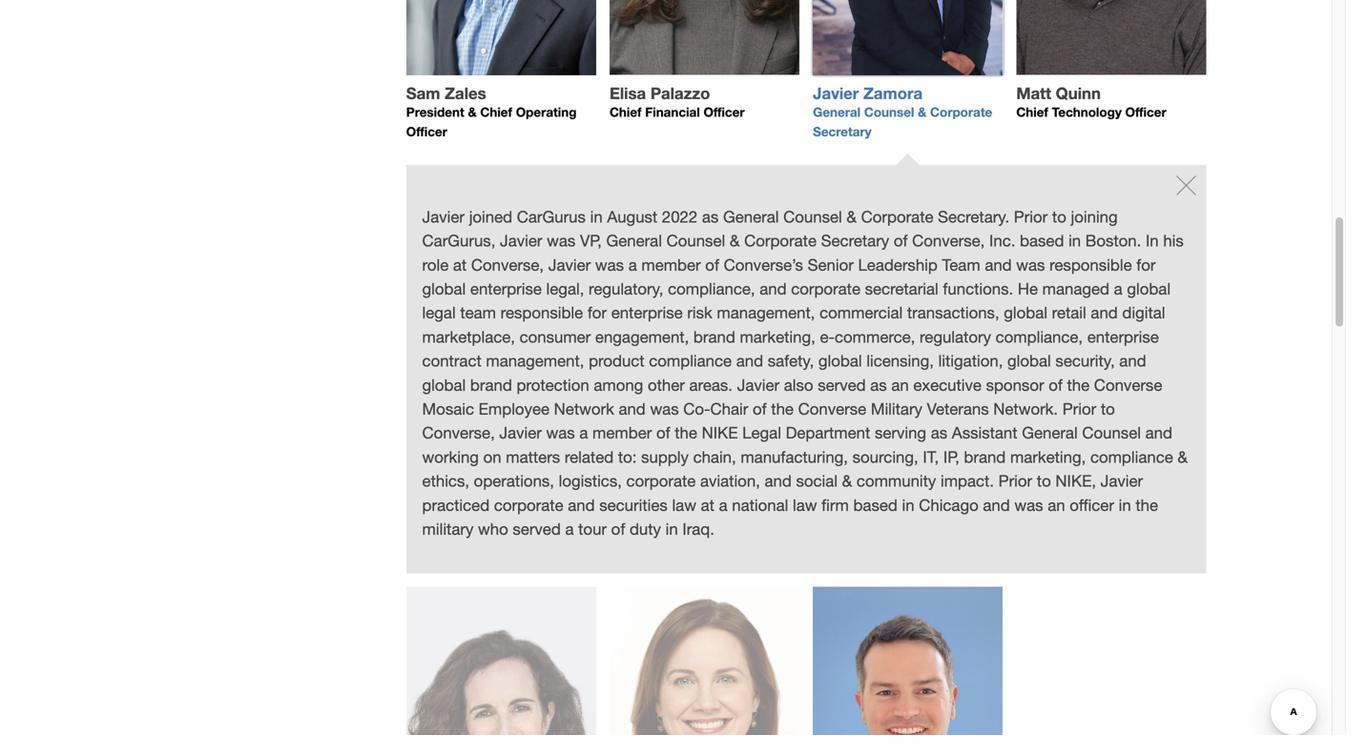 Task type: vqa. For each thing, say whether or not it's contained in the screenshot.
Seller. at the left
no



Task type: describe. For each thing, give the bounding box(es) containing it.
safety,
[[768, 352, 814, 370]]

commerce,
[[835, 328, 915, 346]]

1 horizontal spatial compliance
[[1091, 448, 1173, 466]]

employee
[[479, 400, 550, 418]]

security,
[[1056, 352, 1115, 370]]

matt quinn chief technology officer
[[1016, 83, 1167, 120]]

1 vertical spatial converse,
[[471, 256, 544, 274]]

2 vertical spatial as
[[931, 424, 948, 442]]

javier down cargurus
[[500, 231, 542, 250]]

among
[[594, 376, 643, 394]]

officer for elisa palazzo
[[704, 105, 745, 120]]

sourcing,
[[853, 448, 919, 466]]

0 vertical spatial an
[[891, 376, 909, 394]]

a up regulatory,
[[628, 256, 637, 274]]

1 law from the left
[[672, 496, 696, 515]]

1 horizontal spatial for
[[1137, 256, 1156, 274]]

1 vertical spatial compliance,
[[996, 328, 1083, 346]]

operating
[[516, 105, 577, 120]]

secretarial
[[865, 280, 939, 298]]

chair
[[710, 400, 748, 418]]

to:
[[618, 448, 637, 466]]

& inside sam zales president & chief operating officer
[[468, 105, 477, 120]]

regulatory
[[920, 328, 991, 346]]

network.
[[994, 400, 1058, 418]]

contract
[[422, 352, 482, 370]]

chicago
[[919, 496, 979, 515]]

chief for matt quinn
[[1016, 105, 1048, 120]]

of down security,
[[1049, 376, 1063, 394]]

working
[[422, 448, 479, 466]]

in right duty
[[666, 520, 678, 539]]

military
[[871, 400, 923, 418]]

co-
[[683, 400, 710, 418]]

legal
[[422, 304, 456, 322]]

joined
[[469, 207, 512, 226]]

0 horizontal spatial responsible
[[501, 304, 583, 322]]

zamora
[[863, 83, 923, 103]]

team
[[942, 256, 981, 274]]

global up 'sponsor'
[[1008, 352, 1051, 370]]

javier joined cargurus in august 2022 as general counsel & corporate secretary. prior to joining cargurus, javier was vp, general counsel & corporate secretary of converse, inc. based in boston. in his role at converse, javier was a member of converse's senior leadership team and was responsible for global enterprise legal, regulatory, compliance, and corporate secretarial functions. he managed a global legal team responsible for enterprise risk management, commercial transactions, global retail and digital marketplace, consumer engagement, brand marketing, e-commerce, regulatory compliance, enterprise contract management, product compliance and safety, global licensing, litigation, global security, and global brand protection among other areas. javier also served as an executive sponsor of the converse mosaic employee network and was co-chair of the converse military veterans network.  prior to converse, javier was a member of the nike legal department serving as assistant general counsel and working on matters related to: supply chain, manufacturing, sourcing, it, ip, brand marketing, compliance & ethics, operations, logistics, corporate aviation, and social & community impact. prior to nike, javier practiced corporate and securities law at a national law firm based in chicago and was an officer in the military who served a tour of duty in iraq.
[[422, 207, 1188, 539]]

legal,
[[546, 280, 584, 298]]

tour
[[578, 520, 607, 539]]

counsel down 2022
[[667, 231, 725, 250]]

a left tour
[[565, 520, 574, 539]]

veterans
[[927, 400, 989, 418]]

in
[[1146, 231, 1159, 250]]

quinn
[[1056, 83, 1101, 103]]

product
[[589, 352, 645, 370]]

impact.
[[941, 472, 994, 490]]

community
[[857, 472, 936, 490]]

was down network
[[546, 424, 575, 442]]

zales
[[445, 83, 486, 103]]

president
[[406, 105, 464, 120]]

the down security,
[[1067, 376, 1090, 394]]

1 horizontal spatial enterprise
[[611, 304, 683, 322]]

military
[[422, 520, 474, 539]]

was left officer
[[1015, 496, 1043, 515]]

marketplace,
[[422, 328, 515, 346]]

0 vertical spatial based
[[1020, 231, 1064, 250]]

ethics,
[[422, 472, 469, 490]]

transactions,
[[907, 304, 1000, 322]]

secretary.
[[938, 207, 1010, 226]]

was up he
[[1016, 256, 1045, 274]]

1 horizontal spatial responsible
[[1050, 256, 1132, 274]]

cargurus,
[[422, 231, 496, 250]]

areas.
[[689, 376, 733, 394]]

1 vertical spatial to
[[1101, 400, 1115, 418]]

2 vertical spatial corporate
[[744, 231, 817, 250]]

assistant
[[952, 424, 1018, 442]]

other
[[648, 376, 685, 394]]

functions.
[[943, 280, 1013, 298]]

a down network
[[579, 424, 588, 442]]

a up digital
[[1114, 280, 1123, 298]]

0 vertical spatial compliance,
[[668, 280, 755, 298]]

matters
[[506, 448, 560, 466]]

0 vertical spatial as
[[702, 207, 719, 226]]

2 vertical spatial enterprise
[[1087, 328, 1159, 346]]

2 vertical spatial to
[[1037, 472, 1051, 490]]

sponsor
[[986, 376, 1044, 394]]

nike
[[702, 424, 738, 442]]

officer
[[1070, 496, 1114, 515]]

joining
[[1071, 207, 1118, 226]]

the down also
[[771, 400, 794, 418]]

0 vertical spatial served
[[818, 376, 866, 394]]

1 vertical spatial corporate
[[861, 207, 934, 226]]

consumer
[[520, 328, 591, 346]]

regulatory,
[[589, 280, 664, 298]]

a down aviation,
[[719, 496, 728, 515]]

of right tour
[[611, 520, 625, 539]]

executive
[[913, 376, 982, 394]]

the right officer
[[1136, 496, 1158, 515]]

0 horizontal spatial for
[[588, 304, 607, 322]]

& inside javier zamora general counsel & corporate secretary
[[918, 105, 927, 120]]

operations,
[[474, 472, 554, 490]]

retail
[[1052, 304, 1086, 322]]

0 horizontal spatial served
[[513, 520, 561, 539]]

licensing,
[[867, 352, 934, 370]]

was down other in the bottom of the page
[[650, 400, 679, 418]]

2 vertical spatial prior
[[999, 472, 1032, 490]]

javier up legal,
[[548, 256, 591, 274]]

related
[[565, 448, 614, 466]]

on
[[483, 448, 501, 466]]

social
[[796, 472, 838, 490]]

javier up cargurus,
[[422, 207, 465, 226]]

converse's
[[724, 256, 803, 274]]

technology
[[1052, 105, 1122, 120]]

network
[[554, 400, 614, 418]]

firm
[[822, 496, 849, 515]]

palazzo
[[651, 83, 710, 103]]

global up digital
[[1127, 280, 1171, 298]]

protection
[[517, 376, 589, 394]]

his
[[1163, 231, 1184, 250]]

chain,
[[693, 448, 736, 466]]

commercial
[[820, 304, 903, 322]]

2 law from the left
[[793, 496, 817, 515]]



Task type: locate. For each thing, give the bounding box(es) containing it.
the down co- on the right
[[675, 424, 697, 442]]

global
[[422, 280, 466, 298], [1127, 280, 1171, 298], [1004, 304, 1048, 322], [819, 352, 862, 370], [1008, 352, 1051, 370], [422, 376, 466, 394]]

0 horizontal spatial chief
[[480, 105, 512, 120]]

as up military at the right bottom of page
[[870, 376, 887, 394]]

logistics,
[[559, 472, 622, 490]]

brand
[[694, 328, 735, 346], [470, 376, 512, 394], [964, 448, 1006, 466]]

corporate down supply
[[626, 472, 696, 490]]

legal
[[742, 424, 781, 442]]

1 horizontal spatial compliance,
[[996, 328, 1083, 346]]

2 vertical spatial brand
[[964, 448, 1006, 466]]

1 horizontal spatial officer
[[704, 105, 745, 120]]

general inside javier zamora general counsel & corporate secretary
[[813, 105, 861, 120]]

he
[[1018, 280, 1038, 298]]

0 horizontal spatial officer
[[406, 124, 447, 139]]

corporate
[[930, 105, 993, 120], [861, 207, 934, 226], [744, 231, 817, 250]]

based down community
[[853, 496, 898, 515]]

converse, down joined
[[471, 256, 544, 274]]

management,
[[717, 304, 815, 322], [486, 352, 584, 370]]

duty
[[630, 520, 661, 539]]

to down security,
[[1101, 400, 1115, 418]]

member up to:
[[593, 424, 652, 442]]

of up risk
[[705, 256, 719, 274]]

chief down the zales
[[480, 105, 512, 120]]

in right officer
[[1119, 496, 1131, 515]]

1 horizontal spatial based
[[1020, 231, 1064, 250]]

0 horizontal spatial marketing,
[[740, 328, 816, 346]]

as
[[702, 207, 719, 226], [870, 376, 887, 394], [931, 424, 948, 442]]

2 chief from the left
[[610, 105, 642, 120]]

1 horizontal spatial an
[[1048, 496, 1065, 515]]

brand down assistant
[[964, 448, 1006, 466]]

0 vertical spatial secretary
[[813, 124, 872, 139]]

secretary inside javier zamora general counsel & corporate secretary
[[813, 124, 872, 139]]

prior down security,
[[1063, 400, 1096, 418]]

prior
[[1014, 207, 1048, 226], [1063, 400, 1096, 418], [999, 472, 1032, 490]]

aviation,
[[700, 472, 760, 490]]

for down regulatory,
[[588, 304, 607, 322]]

served
[[818, 376, 866, 394], [513, 520, 561, 539]]

1 vertical spatial based
[[853, 496, 898, 515]]

marketing, up nike,
[[1010, 448, 1086, 466]]

an down nike,
[[1048, 496, 1065, 515]]

brand down risk
[[694, 328, 735, 346]]

managed
[[1043, 280, 1110, 298]]

1 vertical spatial responsible
[[501, 304, 583, 322]]

for down in
[[1137, 256, 1156, 274]]

1 vertical spatial prior
[[1063, 400, 1096, 418]]

in up vp,
[[590, 207, 603, 226]]

0 horizontal spatial compliance
[[649, 352, 732, 370]]

digital
[[1122, 304, 1165, 322]]

in down joining
[[1069, 231, 1081, 250]]

1 vertical spatial as
[[870, 376, 887, 394]]

elisa
[[610, 83, 646, 103]]

member
[[642, 256, 701, 274], [593, 424, 652, 442]]

secretary up senior
[[821, 231, 889, 250]]

0 vertical spatial corporate
[[930, 105, 993, 120]]

leadership
[[858, 256, 938, 274]]

javier zamora general counsel & corporate secretary
[[813, 83, 993, 139]]

counsel up nike,
[[1082, 424, 1141, 442]]

1 vertical spatial enterprise
[[611, 304, 683, 322]]

e-
[[820, 328, 835, 346]]

1 vertical spatial marketing,
[[1010, 448, 1086, 466]]

3 chief from the left
[[1016, 105, 1048, 120]]

0 horizontal spatial corporate
[[494, 496, 564, 515]]

0 vertical spatial converse,
[[912, 231, 985, 250]]

0 horizontal spatial compliance,
[[668, 280, 755, 298]]

0 horizontal spatial management,
[[486, 352, 584, 370]]

1 horizontal spatial served
[[818, 376, 866, 394]]

chief inside elisa palazzo chief financial officer
[[610, 105, 642, 120]]

was up regulatory,
[[595, 256, 624, 274]]

1 vertical spatial converse
[[798, 400, 866, 418]]

converse, up working
[[422, 424, 495, 442]]

0 vertical spatial compliance
[[649, 352, 732, 370]]

supply
[[641, 448, 689, 466]]

1 horizontal spatial marketing,
[[1010, 448, 1086, 466]]

0 horizontal spatial brand
[[470, 376, 512, 394]]

matt
[[1016, 83, 1051, 103]]

1 vertical spatial management,
[[486, 352, 584, 370]]

law
[[672, 496, 696, 515], [793, 496, 817, 515]]

responsible up consumer
[[501, 304, 583, 322]]

department
[[786, 424, 870, 442]]

javier up officer
[[1101, 472, 1143, 490]]

1 horizontal spatial to
[[1052, 207, 1067, 226]]

elisa palazzo chief financial officer
[[610, 83, 745, 120]]

0 horizontal spatial law
[[672, 496, 696, 515]]

1 chief from the left
[[480, 105, 512, 120]]

1 horizontal spatial as
[[870, 376, 887, 394]]

responsible
[[1050, 256, 1132, 274], [501, 304, 583, 322]]

corporate down senior
[[791, 280, 861, 298]]

converse, up team
[[912, 231, 985, 250]]

management, down 'converse's'
[[717, 304, 815, 322]]

officer down president
[[406, 124, 447, 139]]

global down he
[[1004, 304, 1048, 322]]

served right who
[[513, 520, 561, 539]]

enterprise up team
[[470, 280, 542, 298]]

converse up department on the bottom of page
[[798, 400, 866, 418]]

0 vertical spatial member
[[642, 256, 701, 274]]

0 vertical spatial for
[[1137, 256, 1156, 274]]

vp,
[[580, 231, 602, 250]]

corporate inside javier zamora general counsel & corporate secretary
[[930, 105, 993, 120]]

0 horizontal spatial an
[[891, 376, 909, 394]]

javier up chair
[[737, 376, 780, 394]]

of up legal at the right of the page
[[753, 400, 767, 418]]

global up legal on the left top of page
[[422, 280, 466, 298]]

0 vertical spatial to
[[1052, 207, 1067, 226]]

team
[[460, 304, 496, 322]]

sam
[[406, 83, 440, 103]]

member down 2022
[[642, 256, 701, 274]]

1 vertical spatial corporate
[[626, 472, 696, 490]]

officer down "palazzo"
[[704, 105, 745, 120]]

chief
[[480, 105, 512, 120], [610, 105, 642, 120], [1016, 105, 1048, 120]]

cargurus
[[517, 207, 586, 226]]

converse down security,
[[1094, 376, 1162, 394]]

as right 2022
[[702, 207, 719, 226]]

engagement,
[[595, 328, 689, 346]]

mosaic
[[422, 400, 474, 418]]

1 vertical spatial member
[[593, 424, 652, 442]]

boston.
[[1086, 231, 1141, 250]]

national
[[732, 496, 788, 515]]

javier inside javier zamora general counsel & corporate secretary
[[813, 83, 859, 103]]

of up supply
[[656, 424, 670, 442]]

of
[[894, 231, 908, 250], [705, 256, 719, 274], [1049, 376, 1063, 394], [753, 400, 767, 418], [656, 424, 670, 442], [611, 520, 625, 539]]

2 horizontal spatial chief
[[1016, 105, 1048, 120]]

0 horizontal spatial to
[[1037, 472, 1051, 490]]

to left joining
[[1052, 207, 1067, 226]]

at
[[453, 256, 467, 274], [701, 496, 715, 515]]

at up iraq. on the right
[[701, 496, 715, 515]]

compliance up nike,
[[1091, 448, 1173, 466]]

global up mosaic
[[422, 376, 466, 394]]

compliance, up risk
[[668, 280, 755, 298]]

2 horizontal spatial corporate
[[791, 280, 861, 298]]

litigation,
[[938, 352, 1003, 370]]

based
[[1020, 231, 1064, 250], [853, 496, 898, 515]]

secretary
[[813, 124, 872, 139], [821, 231, 889, 250]]

who
[[478, 520, 508, 539]]

1 vertical spatial at
[[701, 496, 715, 515]]

officer inside elisa palazzo chief financial officer
[[704, 105, 745, 120]]

1 horizontal spatial at
[[701, 496, 715, 515]]

ip,
[[943, 448, 960, 466]]

0 vertical spatial enterprise
[[470, 280, 542, 298]]

chief inside matt quinn chief technology officer
[[1016, 105, 1048, 120]]

secretary down "zamora"
[[813, 124, 872, 139]]

to
[[1052, 207, 1067, 226], [1101, 400, 1115, 418], [1037, 472, 1051, 490]]

general
[[813, 105, 861, 120], [723, 207, 779, 226], [606, 231, 662, 250], [1022, 424, 1078, 442]]

officer inside sam zales president & chief operating officer
[[406, 124, 447, 139]]

chief inside sam zales president & chief operating officer
[[480, 105, 512, 120]]

2 vertical spatial corporate
[[494, 496, 564, 515]]

an down the licensing, in the right of the page
[[891, 376, 909, 394]]

0 horizontal spatial based
[[853, 496, 898, 515]]

2022
[[662, 207, 698, 226]]

1 vertical spatial brand
[[470, 376, 512, 394]]

practiced
[[422, 496, 490, 515]]

prior right impact.
[[999, 472, 1032, 490]]

inc.
[[989, 231, 1016, 250]]

enterprise down digital
[[1087, 328, 1159, 346]]

2 vertical spatial converse,
[[422, 424, 495, 442]]

0 horizontal spatial at
[[453, 256, 467, 274]]

was down cargurus
[[547, 231, 576, 250]]

serving
[[875, 424, 926, 442]]

1 vertical spatial an
[[1048, 496, 1065, 515]]

to left nike,
[[1037, 472, 1051, 490]]

august
[[607, 207, 658, 226]]

also
[[784, 376, 813, 394]]

0 horizontal spatial enterprise
[[470, 280, 542, 298]]

1 horizontal spatial chief
[[610, 105, 642, 120]]

based right inc.
[[1020, 231, 1064, 250]]

law up iraq. on the right
[[672, 496, 696, 515]]

officer inside matt quinn chief technology officer
[[1125, 105, 1167, 120]]

sam zales president & chief operating officer
[[406, 83, 577, 139]]

compliance,
[[668, 280, 755, 298], [996, 328, 1083, 346]]

0 horizontal spatial converse
[[798, 400, 866, 418]]

0 vertical spatial corporate
[[791, 280, 861, 298]]

compliance up areas.
[[649, 352, 732, 370]]

it,
[[923, 448, 939, 466]]

1 horizontal spatial brand
[[694, 328, 735, 346]]

2 horizontal spatial to
[[1101, 400, 1115, 418]]

role
[[422, 256, 449, 274]]

0 vertical spatial converse
[[1094, 376, 1162, 394]]

1 horizontal spatial corporate
[[626, 472, 696, 490]]

counsel down "zamora"
[[864, 105, 914, 120]]

2 horizontal spatial officer
[[1125, 105, 1167, 120]]

prior up inc.
[[1014, 207, 1048, 226]]

responsible up managed
[[1050, 256, 1132, 274]]

converse,
[[912, 231, 985, 250], [471, 256, 544, 274], [422, 424, 495, 442]]

2 horizontal spatial as
[[931, 424, 948, 442]]

2 horizontal spatial brand
[[964, 448, 1006, 466]]

secretary inside javier joined cargurus in august 2022 as general counsel & corporate secretary. prior to joining cargurus, javier was vp, general counsel & corporate secretary of converse, inc. based in boston. in his role at converse, javier was a member of converse's senior leadership team and was responsible for global enterprise legal, regulatory, compliance, and corporate secretarial functions. he managed a global legal team responsible for enterprise risk management, commercial transactions, global retail and digital marketplace, consumer engagement, brand marketing, e-commerce, regulatory compliance, enterprise contract management, product compliance and safety, global licensing, litigation, global security, and global brand protection among other areas. javier also served as an executive sponsor of the converse mosaic employee network and was co-chair of the converse military veterans network.  prior to converse, javier was a member of the nike legal department serving as assistant general counsel and working on matters related to: supply chain, manufacturing, sourcing, it, ip, brand marketing, compliance & ethics, operations, logistics, corporate aviation, and social & community impact. prior to nike, javier practiced corporate and securities law at a national law firm based in chicago and was an officer in the military who served a tour of duty in iraq.
[[821, 231, 889, 250]]

law down social
[[793, 496, 817, 515]]

officer right technology
[[1125, 105, 1167, 120]]

for
[[1137, 256, 1156, 274], [588, 304, 607, 322]]

1 vertical spatial for
[[588, 304, 607, 322]]

chief for elisa palazzo
[[610, 105, 642, 120]]

marketing, up safety,
[[740, 328, 816, 346]]

at down cargurus,
[[453, 256, 467, 274]]

officer
[[704, 105, 745, 120], [1125, 105, 1167, 120], [406, 124, 447, 139]]

0 vertical spatial management,
[[717, 304, 815, 322]]

1 horizontal spatial converse
[[1094, 376, 1162, 394]]

corporate down 'operations,' at the bottom left
[[494, 496, 564, 515]]

chief down "elisa"
[[610, 105, 642, 120]]

counsel up senior
[[783, 207, 842, 226]]

1 horizontal spatial management,
[[717, 304, 815, 322]]

nike,
[[1056, 472, 1096, 490]]

counsel inside javier zamora general counsel & corporate secretary
[[864, 105, 914, 120]]

javier left "zamora"
[[813, 83, 859, 103]]

0 vertical spatial marketing,
[[740, 328, 816, 346]]

served right also
[[818, 376, 866, 394]]

javier down employee
[[499, 424, 542, 442]]

1 vertical spatial secretary
[[821, 231, 889, 250]]

javier
[[813, 83, 859, 103], [422, 207, 465, 226], [500, 231, 542, 250], [548, 256, 591, 274], [737, 376, 780, 394], [499, 424, 542, 442], [1101, 472, 1143, 490]]

1 vertical spatial served
[[513, 520, 561, 539]]

0 vertical spatial prior
[[1014, 207, 1048, 226]]

of up leadership
[[894, 231, 908, 250]]

manufacturing,
[[741, 448, 848, 466]]

brand up employee
[[470, 376, 512, 394]]

in down community
[[902, 496, 915, 515]]

0 vertical spatial at
[[453, 256, 467, 274]]

global down e-
[[819, 352, 862, 370]]

chief down matt
[[1016, 105, 1048, 120]]

management, up protection
[[486, 352, 584, 370]]

0 horizontal spatial as
[[702, 207, 719, 226]]

1 vertical spatial compliance
[[1091, 448, 1173, 466]]

1 horizontal spatial law
[[793, 496, 817, 515]]

0 vertical spatial responsible
[[1050, 256, 1132, 274]]

securities
[[599, 496, 668, 515]]

0 vertical spatial brand
[[694, 328, 735, 346]]

2 horizontal spatial enterprise
[[1087, 328, 1159, 346]]

officer for matt quinn
[[1125, 105, 1167, 120]]

enterprise up engagement,
[[611, 304, 683, 322]]

senior
[[808, 256, 854, 274]]

compliance, down retail
[[996, 328, 1083, 346]]

as up the it,
[[931, 424, 948, 442]]



